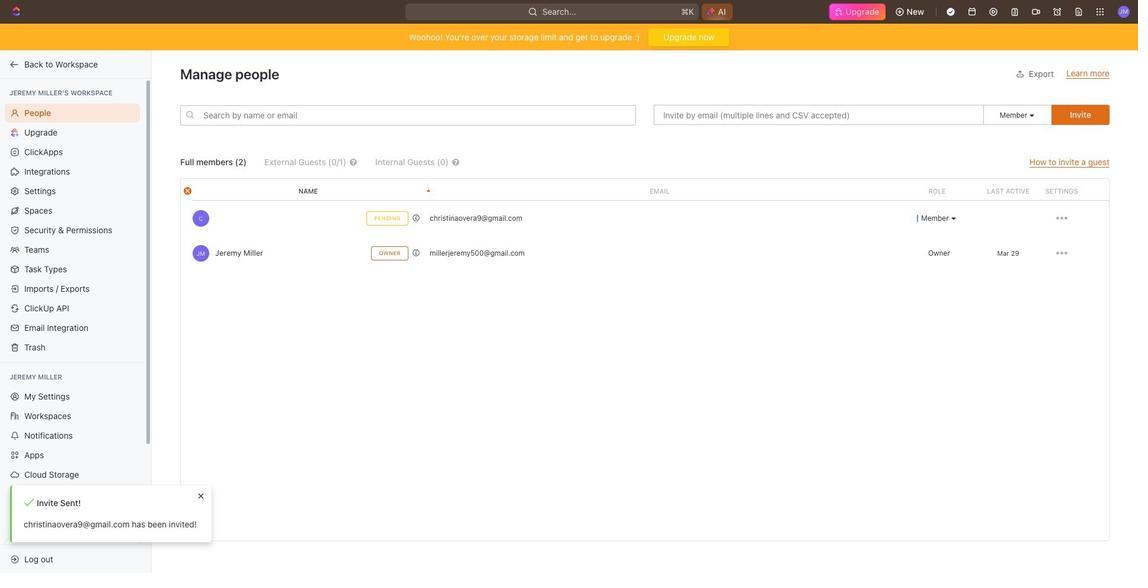 Task type: describe. For each thing, give the bounding box(es) containing it.
Invite by email (multiple lines and CSV accepted) text field
[[654, 105, 984, 125]]

Search by name or email text field
[[180, 105, 636, 125]]



Task type: vqa. For each thing, say whether or not it's contained in the screenshot.
'1' BUTTON
no



